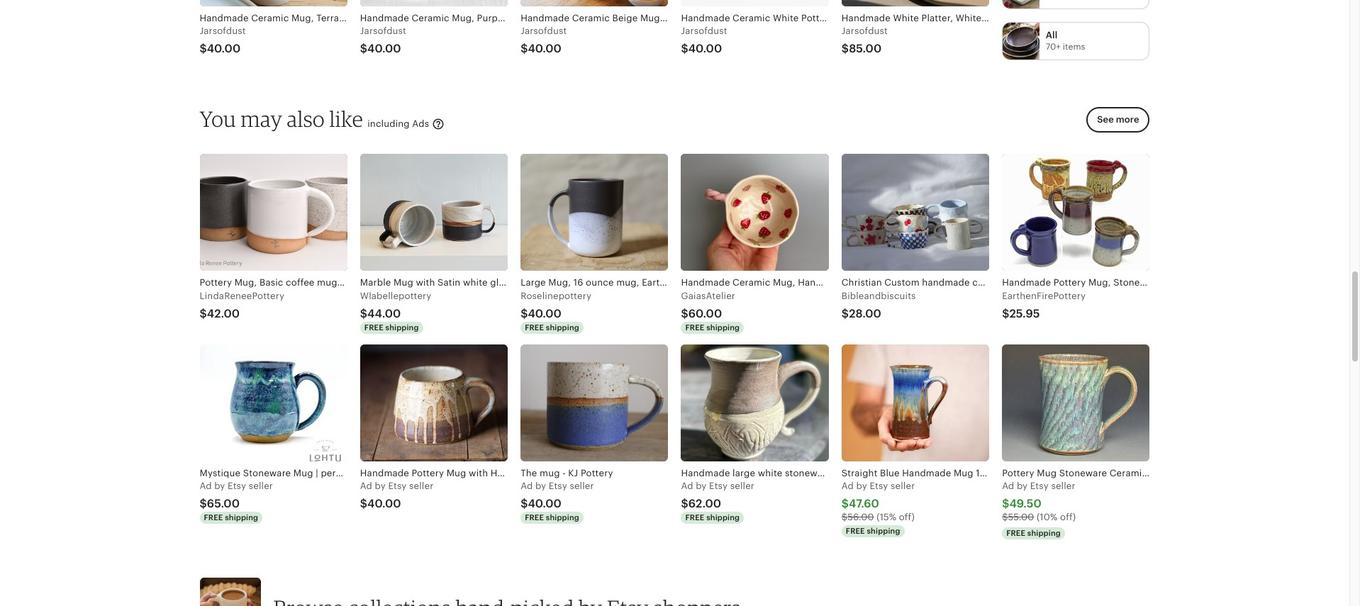 Task type: vqa. For each thing, say whether or not it's contained in the screenshot.
usually
no



Task type: locate. For each thing, give the bounding box(es) containing it.
-
[[562, 468, 566, 479]]

jarsofdust $ 40.00 down handmade ceramic beige mug, ceramic light pink mug, minimal pottery mug, modern neutral mug, light brown mug, cream handmade mug, tea mug 'image' on the left top of the page
[[521, 25, 567, 55]]

free down the 44.00 on the bottom left of page
[[364, 323, 383, 332]]

free inside gaiasatelier $ 60.00 free shipping
[[685, 323, 705, 332]]

shipping down -
[[546, 514, 579, 522]]

shipping inside 'a d b y etsy seller $ 62.00 free shipping'
[[706, 514, 740, 522]]

off) right "(10%"
[[1060, 512, 1076, 523]]

shipping down 60.00
[[706, 323, 740, 332]]

2 mug from the left
[[1255, 468, 1275, 479]]

1 horizontal spatial pottery
[[1002, 468, 1035, 479]]

4 jarsofdust $ 40.00 from the left
[[681, 25, 727, 55]]

0 horizontal spatial pottery
[[581, 468, 613, 479]]

1 horizontal spatial mug
[[1255, 468, 1275, 479]]

seller for 40.00
[[409, 481, 434, 492]]

y inside a d b y etsy seller $ 47.60 $ 56.00 (15% off) free shipping
[[862, 481, 867, 492]]

2 off) from the left
[[1060, 512, 1076, 523]]

b for 47.60
[[856, 481, 862, 492]]

the
[[521, 468, 537, 479]]

y
[[220, 481, 225, 492], [381, 481, 386, 492], [541, 481, 546, 492], [702, 481, 707, 492], [862, 481, 867, 492], [1023, 481, 1028, 492]]

shipping down "(10%"
[[1027, 529, 1061, 537]]

large mug, 16 ounce mug, earthy mug, handmade mug, pottery mug, rustic mug, white mug, tea mug, coffee mug, free shipping mug, matte mug image
[[521, 154, 668, 271]]

(15%
[[877, 512, 897, 523]]

6 d from the left
[[1008, 481, 1014, 492]]

4 d from the left
[[687, 481, 693, 492]]

1 pottery from the left
[[581, 468, 613, 479]]

handmade pottery mug, stoneware mug, coffee mug, tea mug, mug for mom, large coffee mug, fathers day gift, birthday gift, coffee lover gift image
[[1002, 154, 1150, 271]]

jarsofdust $ 85.00
[[842, 25, 888, 55]]

1 off) from the left
[[899, 512, 915, 523]]

pottery
[[581, 468, 613, 479], [1002, 468, 1035, 479]]

$ inside jarsofdust $ 85.00
[[842, 42, 849, 55]]

1 jarsofdust from the left
[[200, 25, 246, 36]]

5 seller from the left
[[891, 481, 915, 492]]

ads
[[412, 118, 429, 129]]

40.00
[[207, 42, 241, 55], [367, 42, 401, 55], [528, 42, 562, 55], [688, 42, 722, 55], [528, 307, 562, 320], [367, 497, 401, 511], [528, 497, 562, 511]]

1 a from the left
[[200, 481, 206, 492]]

jarsofdust down handmade ceramic beige mug, ceramic light pink mug, minimal pottery mug, modern neutral mug, light brown mug, cream handmade mug, tea mug 'image' on the left top of the page
[[521, 25, 567, 36]]

1 y from the left
[[220, 481, 225, 492]]

earthenfirepottery $ 25.95
[[1002, 291, 1086, 320]]

a inside a d b y etsy seller $ 47.60 $ 56.00 (15% off) free shipping
[[842, 481, 848, 492]]

b for 40.00
[[375, 481, 381, 492]]

handmade ceramic beige mug, ceramic light pink mug, minimal pottery mug, modern neutral mug, light brown mug, cream handmade mug, tea mug image
[[521, 0, 668, 6]]

y inside 'a d b y etsy seller $ 62.00 free shipping'
[[702, 481, 707, 492]]

handmade white platter, white serving platter, ceramic serving tray, oval tray, large serving tray image
[[842, 0, 989, 6]]

mug
[[1037, 468, 1057, 479], [1255, 468, 1275, 479]]

seller inside a d b y etsy seller $ 65.00 free shipping
[[249, 481, 273, 492]]

1 etsy from the left
[[228, 481, 246, 492]]

28.00
[[849, 307, 882, 320]]

off)
[[899, 512, 915, 523], [1060, 512, 1076, 523]]

d for 62.00
[[687, 481, 693, 492]]

etsy inside a d b y etsy seller $ 65.00 free shipping
[[228, 481, 246, 492]]

y inside the mug - kj pottery a d b y etsy seller $ 40.00 free shipping
[[541, 481, 546, 492]]

mug left stoneware on the right of the page
[[1037, 468, 1057, 479]]

y inside a d b y etsy seller $ 40.00
[[381, 481, 386, 492]]

shipping inside roselinepottery $ 40.00 free shipping
[[546, 323, 579, 332]]

roselinepottery $ 40.00 free shipping
[[521, 291, 592, 332]]

a inside a d b y etsy seller $ 65.00 free shipping
[[200, 481, 206, 492]]

d for 40.00
[[366, 481, 372, 492]]

d inside 'a d b y etsy seller $ 62.00 free shipping'
[[687, 481, 693, 492]]

3 jarsofdust $ 40.00 from the left
[[521, 25, 567, 55]]

etsy inside a d b y etsy seller $ 40.00
[[388, 481, 407, 492]]

a for 65.00
[[200, 481, 206, 492]]

you
[[200, 105, 236, 132]]

shipping down 65.00
[[225, 514, 258, 522]]

6 etsy from the left
[[1030, 481, 1049, 492]]

70+
[[1046, 42, 1061, 52]]

60.00
[[688, 307, 722, 320]]

free down roselinepottery
[[525, 323, 544, 332]]

shipping down the 44.00 on the bottom left of page
[[385, 323, 419, 332]]

6 b from the left
[[1017, 481, 1023, 492]]

mug
[[540, 468, 560, 479]]

40.00 inside a d b y etsy seller $ 40.00
[[367, 497, 401, 511]]

2 y from the left
[[381, 481, 386, 492]]

4 a from the left
[[681, 481, 688, 492]]

3 a from the left
[[521, 481, 527, 492]]

40.00 inside roselinepottery $ 40.00 free shipping
[[528, 307, 562, 320]]

d inside a d b y etsy seller $ 40.00
[[366, 481, 372, 492]]

free
[[364, 323, 383, 332], [525, 323, 544, 332], [685, 323, 705, 332], [204, 514, 223, 522], [525, 514, 544, 522], [685, 514, 705, 522], [846, 527, 865, 535], [1006, 529, 1026, 537]]

2 a from the left
[[360, 481, 367, 492]]

you may also like including ads
[[200, 105, 432, 132]]

seller inside the mug - kj pottery a d b y etsy seller $ 40.00 free shipping
[[570, 481, 594, 492]]

5 b from the left
[[856, 481, 862, 492]]

pottery mug stoneware ceramic coffee cup handmade mug image
[[1002, 344, 1150, 462]]

$ inside a d b y etsy seller $ 65.00 free shipping
[[200, 497, 207, 511]]

free down 55.00
[[1006, 529, 1026, 537]]

4 y from the left
[[702, 481, 707, 492]]

a inside a d b y etsy seller $ 40.00
[[360, 481, 367, 492]]

jarsofdust for the handmade ceramic mug, purple mug, purpler lovers mug, ceramic mug, handmade purple mug, dishwasher and microwave safe handmade mug "image"
[[360, 25, 406, 36]]

seller inside 'a d b y etsy seller $ 62.00 free shipping'
[[730, 481, 755, 492]]

1 horizontal spatial off)
[[1060, 512, 1076, 523]]

pottery up 49.50
[[1002, 468, 1035, 479]]

free down 60.00
[[685, 323, 705, 332]]

1 seller from the left
[[249, 481, 273, 492]]

d
[[206, 481, 212, 492], [366, 481, 372, 492], [527, 481, 533, 492], [687, 481, 693, 492], [848, 481, 854, 492], [1008, 481, 1014, 492]]

kj
[[568, 468, 578, 479]]

4 b from the left
[[696, 481, 702, 492]]

42.00
[[207, 307, 240, 320]]

4 jarsofdust from the left
[[681, 25, 727, 36]]

2 d from the left
[[366, 481, 372, 492]]

free down the
[[525, 514, 544, 522]]

a inside 'a d b y etsy seller $ 62.00 free shipping'
[[681, 481, 688, 492]]

$ inside the mug - kj pottery a d b y etsy seller $ 40.00 free shipping
[[521, 497, 528, 511]]

seller inside a d b y etsy seller $ 40.00
[[409, 481, 434, 492]]

6 a from the left
[[1002, 481, 1009, 492]]

2 pottery from the left
[[1002, 468, 1035, 479]]

etsy inside a d b y etsy seller $ 47.60 $ 56.00 (15% off) free shipping
[[870, 481, 888, 492]]

a d b y etsy seller $ 47.60 $ 56.00 (15% off) free shipping
[[842, 481, 915, 535]]

free down 56.00
[[846, 527, 865, 535]]

1 jarsofdust $ 40.00 from the left
[[200, 25, 246, 55]]

seller for 62.00
[[730, 481, 755, 492]]

etsy inside 'a d b y etsy seller $ 62.00 free shipping'
[[709, 481, 728, 492]]

d for 65.00
[[206, 481, 212, 492]]

handmade ceramic white pottery bowl, white entree bowl, stoneware dinner bowl, white tableware set, white rimmed bowl, ivory dishes image
[[681, 0, 829, 6]]

40.00 inside the mug - kj pottery a d b y etsy seller $ 40.00 free shipping
[[528, 497, 562, 511]]

pottery inside the pottery mug stoneware ceramic coffee cup handmade mug a d b y etsy seller $ 49.50 $ 55.00 (10% off) free shipping
[[1002, 468, 1035, 479]]

stoneware
[[1059, 468, 1107, 479]]

see more button
[[1087, 107, 1150, 133]]

b
[[214, 481, 220, 492], [375, 481, 381, 492], [535, 481, 541, 492], [696, 481, 702, 492], [856, 481, 862, 492], [1017, 481, 1023, 492]]

1 mug from the left
[[1037, 468, 1057, 479]]

3 y from the left
[[541, 481, 546, 492]]

see
[[1097, 114, 1114, 125]]

coffee
[[1150, 468, 1180, 479]]

3 seller from the left
[[570, 481, 594, 492]]

jarsofdust $ 40.00 down handmade ceramic white pottery bowl, white entree bowl, stoneware dinner bowl, white tableware set, white rimmed bowl, ivory dishes image
[[681, 25, 727, 55]]

seller
[[249, 481, 273, 492], [409, 481, 434, 492], [570, 481, 594, 492], [730, 481, 755, 492], [891, 481, 915, 492], [1051, 481, 1076, 492]]

b inside a d b y etsy seller $ 47.60 $ 56.00 (15% off) free shipping
[[856, 481, 862, 492]]

b inside a d b y etsy seller $ 40.00
[[375, 481, 381, 492]]

jarsofdust
[[200, 25, 246, 36], [360, 25, 406, 36], [521, 25, 567, 36], [681, 25, 727, 36], [842, 25, 888, 36]]

44.00
[[367, 307, 401, 320]]

5 etsy from the left
[[870, 481, 888, 492]]

jarsofdust for handmade ceramic beige mug, ceramic light pink mug, minimal pottery mug, modern neutral mug, light brown mug, cream handmade mug, tea mug 'image' on the left top of the page
[[521, 25, 567, 36]]

free inside the pottery mug stoneware ceramic coffee cup handmade mug a d b y etsy seller $ 49.50 $ 55.00 (10% off) free shipping
[[1006, 529, 1026, 537]]

(10%
[[1037, 512, 1058, 523]]

6 seller from the left
[[1051, 481, 1076, 492]]

also
[[287, 105, 325, 132]]

pottery right kj
[[581, 468, 613, 479]]

1 b from the left
[[214, 481, 220, 492]]

jarsofdust for handmade white platter, white serving platter, ceramic serving tray, oval tray, large serving tray image
[[842, 25, 888, 36]]

$ inside 'a d b y etsy seller $ 62.00 free shipping'
[[681, 497, 688, 511]]

the mug - kj pottery a d b y etsy seller $ 40.00 free shipping
[[521, 468, 613, 522]]

y for 65.00
[[220, 481, 225, 492]]

3 b from the left
[[535, 481, 541, 492]]

free down 62.00
[[685, 514, 705, 522]]

jarsofdust up "85.00"
[[842, 25, 888, 36]]

6 y from the left
[[1023, 481, 1028, 492]]

y for 62.00
[[702, 481, 707, 492]]

the mug - kj pottery image
[[521, 344, 668, 462]]

jarsofdust $ 40.00
[[200, 25, 246, 55], [360, 25, 406, 55], [521, 25, 567, 55], [681, 25, 727, 55]]

shipping inside gaiasatelier $ 60.00 free shipping
[[706, 323, 740, 332]]

jarsofdust $ 40.00 down handmade ceramic mug, terracotta mug, orange pottery mug, rust handmade mug, modern ceramic mug image
[[200, 25, 246, 55]]

etsy for 40.00
[[388, 481, 407, 492]]

1 d from the left
[[206, 481, 212, 492]]

pottery inside the mug - kj pottery a d b y etsy seller $ 40.00 free shipping
[[581, 468, 613, 479]]

jarsofdust down handmade ceramic mug, terracotta mug, orange pottery mug, rust handmade mug, modern ceramic mug image
[[200, 25, 246, 36]]

roselinepottery
[[521, 291, 592, 301]]

2 etsy from the left
[[388, 481, 407, 492]]

85.00
[[849, 42, 882, 55]]

3 jarsofdust from the left
[[521, 25, 567, 36]]

off) right (15%
[[899, 512, 915, 523]]

3 etsy from the left
[[549, 481, 567, 492]]

etsy
[[228, 481, 246, 492], [388, 481, 407, 492], [549, 481, 567, 492], [709, 481, 728, 492], [870, 481, 888, 492], [1030, 481, 1049, 492]]

free inside a d b y etsy seller $ 65.00 free shipping
[[204, 514, 223, 522]]

4 etsy from the left
[[709, 481, 728, 492]]

5 a from the left
[[842, 481, 848, 492]]

d inside a d b y etsy seller $ 47.60 $ 56.00 (15% off) free shipping
[[848, 481, 854, 492]]

free down 65.00
[[204, 514, 223, 522]]

seller inside a d b y etsy seller $ 47.60 $ 56.00 (15% off) free shipping
[[891, 481, 915, 492]]

jarsofdust down handmade ceramic white pottery bowl, white entree bowl, stoneware dinner bowl, white tableware set, white rimmed bowl, ivory dishes image
[[681, 25, 727, 36]]

mug right handmade
[[1255, 468, 1275, 479]]

b inside 'a d b y etsy seller $ 62.00 free shipping'
[[696, 481, 702, 492]]

shipping inside wlabellepottery $ 44.00 free shipping
[[385, 323, 419, 332]]

0 horizontal spatial off)
[[899, 512, 915, 523]]

2 seller from the left
[[409, 481, 434, 492]]

a
[[200, 481, 206, 492], [360, 481, 367, 492], [521, 481, 527, 492], [681, 481, 688, 492], [842, 481, 848, 492], [1002, 481, 1009, 492]]

b inside a d b y etsy seller $ 65.00 free shipping
[[214, 481, 220, 492]]

jarsofdust $ 40.00 down the handmade ceramic mug, purple mug, purpler lovers mug, ceramic mug, handmade purple mug, dishwasher and microwave safe handmade mug "image"
[[360, 25, 406, 55]]

$
[[200, 42, 207, 55], [360, 42, 367, 55], [521, 42, 528, 55], [681, 42, 688, 55], [842, 42, 849, 55], [200, 307, 207, 320], [360, 307, 367, 320], [521, 307, 528, 320], [681, 307, 688, 320], [842, 307, 849, 320], [1002, 307, 1009, 320], [200, 497, 207, 511], [360, 497, 367, 511], [521, 497, 528, 511], [681, 497, 688, 511], [842, 497, 849, 511], [1002, 497, 1009, 511], [842, 512, 848, 523], [1002, 512, 1008, 523]]

5 jarsofdust from the left
[[842, 25, 888, 36]]

shipping down roselinepottery
[[546, 323, 579, 332]]

more
[[1116, 114, 1139, 125]]

5 y from the left
[[862, 481, 867, 492]]

a d b y etsy seller $ 62.00 free shipping
[[681, 481, 755, 522]]

handmade large white stoneware mug for coffee or tea lovers with carved branches image
[[681, 344, 829, 462]]

jarsofdust down the handmade ceramic mug, purple mug, purpler lovers mug, ceramic mug, handmade purple mug, dishwasher and microwave safe handmade mug "image"
[[360, 25, 406, 36]]

shipping down (15%
[[867, 527, 900, 535]]

3 d from the left
[[527, 481, 533, 492]]

0 horizontal spatial mug
[[1037, 468, 1057, 479]]

see more listings in the kitchen & serving section image
[[1003, 0, 1039, 9]]

christian custom handmade ceramic mugs, aesthetic morning coffee cup, cherry pottery mug, flower ceramic mug, holiday gift for her, image
[[842, 154, 989, 271]]

shipping
[[385, 323, 419, 332], [546, 323, 579, 332], [706, 323, 740, 332], [225, 514, 258, 522], [546, 514, 579, 522], [706, 514, 740, 522], [867, 527, 900, 535], [1027, 529, 1061, 537]]

4 seller from the left
[[730, 481, 755, 492]]

pottery mug, basic coffee mug. handmade, one-of-a-kind pottery.multiple glazes. coffee & tea accessory, open shelf styling, photoshoot prop. image
[[200, 154, 347, 271]]

2 jarsofdust $ 40.00 from the left
[[360, 25, 406, 55]]

5 d from the left
[[848, 481, 854, 492]]

free inside the mug - kj pottery a d b y etsy seller $ 40.00 free shipping
[[525, 514, 544, 522]]

y inside a d b y etsy seller $ 65.00 free shipping
[[220, 481, 225, 492]]

see more listings in the all section image
[[1003, 23, 1039, 59]]

2 jarsofdust from the left
[[360, 25, 406, 36]]

65.00
[[207, 497, 240, 511]]

shipping down 62.00
[[706, 514, 740, 522]]

d inside a d b y etsy seller $ 65.00 free shipping
[[206, 481, 212, 492]]

2 b from the left
[[375, 481, 381, 492]]



Task type: describe. For each thing, give the bounding box(es) containing it.
gaiasatelier $ 60.00 free shipping
[[681, 291, 740, 332]]

62.00
[[688, 497, 721, 511]]

lindareneepottery
[[200, 291, 284, 301]]

shipping inside a d b y etsy seller $ 47.60 $ 56.00 (15% off) free shipping
[[867, 527, 900, 535]]

shipping inside the mug - kj pottery a d b y etsy seller $ 40.00 free shipping
[[546, 514, 579, 522]]

a for 40.00
[[360, 481, 367, 492]]

free inside a d b y etsy seller $ 47.60 $ 56.00 (15% off) free shipping
[[846, 527, 865, 535]]

off) inside a d b y etsy seller $ 47.60 $ 56.00 (15% off) free shipping
[[899, 512, 915, 523]]

see more link
[[1082, 107, 1150, 141]]

handmade
[[1204, 468, 1253, 479]]

off) inside the pottery mug stoneware ceramic coffee cup handmade mug a d b y etsy seller $ 49.50 $ 55.00 (10% off) free shipping
[[1060, 512, 1076, 523]]

y inside the pottery mug stoneware ceramic coffee cup handmade mug a d b y etsy seller $ 49.50 $ 55.00 (10% off) free shipping
[[1023, 481, 1028, 492]]

all
[[1046, 30, 1058, 40]]

shipping inside the pottery mug stoneware ceramic coffee cup handmade mug a d b y etsy seller $ 49.50 $ 55.00 (10% off) free shipping
[[1027, 529, 1061, 537]]

y for 40.00
[[381, 481, 386, 492]]

$ inside roselinepottery $ 40.00 free shipping
[[521, 307, 528, 320]]

d for 47.60
[[848, 481, 854, 492]]

y for 47.60
[[862, 481, 867, 492]]

like
[[329, 105, 363, 132]]

b for 62.00
[[696, 481, 702, 492]]

lindareneepottery $ 42.00
[[200, 291, 284, 320]]

wlabellepottery $ 44.00 free shipping
[[360, 291, 432, 332]]

56.00
[[848, 512, 874, 523]]

gaiasatelier
[[681, 291, 735, 301]]

etsy for 62.00
[[709, 481, 728, 492]]

a for 47.60
[[842, 481, 848, 492]]

b inside the pottery mug stoneware ceramic coffee cup handmade mug a d b y etsy seller $ 49.50 $ 55.00 (10% off) free shipping
[[1017, 481, 1023, 492]]

jarsofdust $ 40.00 for handmade ceramic beige mug, ceramic light pink mug, minimal pottery mug, modern neutral mug, light brown mug, cream handmade mug, tea mug 'image' on the left top of the page
[[521, 25, 567, 55]]

cup
[[1183, 468, 1201, 479]]

$ inside gaiasatelier $ 60.00 free shipping
[[681, 307, 688, 320]]

marble mug with satin white glaze interior and matte black exterior image
[[360, 154, 508, 271]]

55.00
[[1008, 512, 1034, 523]]

seller for 47.60
[[891, 481, 915, 492]]

mystique stoneware mug | personalized hygge pottery | made to order image
[[200, 344, 347, 462]]

49.50
[[1009, 497, 1042, 511]]

shipping inside a d b y etsy seller $ 65.00 free shipping
[[225, 514, 258, 522]]

d inside the pottery mug stoneware ceramic coffee cup handmade mug a d b y etsy seller $ 49.50 $ 55.00 (10% off) free shipping
[[1008, 481, 1014, 492]]

items
[[1063, 42, 1085, 52]]

jarsofdust $ 40.00 for the handmade ceramic mug, purple mug, purpler lovers mug, ceramic mug, handmade purple mug, dishwasher and microwave safe handmade mug "image"
[[360, 25, 406, 55]]

b inside the mug - kj pottery a d b y etsy seller $ 40.00 free shipping
[[535, 481, 541, 492]]

bibleandbiscuits $ 28.00
[[842, 291, 916, 320]]

jarsofdust for handmade ceramic mug, terracotta mug, orange pottery mug, rust handmade mug, modern ceramic mug image
[[200, 25, 246, 36]]

may
[[241, 105, 282, 132]]

a d b y etsy seller $ 40.00
[[360, 481, 434, 511]]

$ inside lindareneepottery $ 42.00
[[200, 307, 207, 320]]

$ inside wlabellepottery $ 44.00 free shipping
[[360, 307, 367, 320]]

$ inside a d b y etsy seller $ 40.00
[[360, 497, 367, 511]]

$ inside earthenfirepottery $ 25.95
[[1002, 307, 1009, 320]]

wlabellepottery
[[360, 291, 432, 301]]

jarsofdust $ 40.00 for handmade ceramic mug, terracotta mug, orange pottery mug, rust handmade mug, modern ceramic mug image
[[200, 25, 246, 55]]

bibleandbiscuits
[[842, 291, 916, 301]]

free inside roselinepottery $ 40.00 free shipping
[[525, 323, 544, 332]]

47.60
[[849, 497, 879, 511]]

pottery mug stoneware ceramic coffee cup handmade mug a d b y etsy seller $ 49.50 $ 55.00 (10% off) free shipping
[[1002, 468, 1275, 537]]

handmade pottery mug with handle | earthy speckled white and blue 10-12 oz ceramic coffee mug | wheel thrown natural abstract glaze image
[[360, 344, 508, 462]]

free inside wlabellepottery $ 44.00 free shipping
[[364, 323, 383, 332]]

25.95
[[1009, 307, 1040, 320]]

etsy inside the pottery mug stoneware ceramic coffee cup handmade mug a d b y etsy seller $ 49.50 $ 55.00 (10% off) free shipping
[[1030, 481, 1049, 492]]

etsy for 65.00
[[228, 481, 246, 492]]

free inside 'a d b y etsy seller $ 62.00 free shipping'
[[685, 514, 705, 522]]

etsy inside the mug - kj pottery a d b y etsy seller $ 40.00 free shipping
[[549, 481, 567, 492]]

including
[[368, 118, 410, 129]]

handmade ceramic mug, terracotta mug, orange pottery mug, rust handmade mug, modern ceramic mug image
[[200, 0, 347, 6]]

seller inside the pottery mug stoneware ceramic coffee cup handmade mug a d b y etsy seller $ 49.50 $ 55.00 (10% off) free shipping
[[1051, 481, 1076, 492]]

b for 65.00
[[214, 481, 220, 492]]

all 70+ items
[[1046, 30, 1085, 52]]

handmade ceramic mug, handmade clay mug, ceramic strawberry coffee mug image
[[681, 154, 829, 271]]

a d b y etsy seller $ 65.00 free shipping
[[200, 481, 273, 522]]

earthenfirepottery
[[1002, 291, 1086, 301]]

d inside the mug - kj pottery a d b y etsy seller $ 40.00 free shipping
[[527, 481, 533, 492]]

etsy for 47.60
[[870, 481, 888, 492]]

seller for 65.00
[[249, 481, 273, 492]]

$ inside 'bibleandbiscuits $ 28.00'
[[842, 307, 849, 320]]

a inside the pottery mug stoneware ceramic coffee cup handmade mug a d b y etsy seller $ 49.50 $ 55.00 (10% off) free shipping
[[1002, 481, 1009, 492]]

ceramic
[[1110, 468, 1148, 479]]

a for 62.00
[[681, 481, 688, 492]]

see more
[[1097, 114, 1139, 125]]

handmade ceramic mug, purple mug, purpler lovers mug, ceramic mug, handmade purple mug, dishwasher and microwave safe handmade mug image
[[360, 0, 508, 6]]

a inside the mug - kj pottery a d b y etsy seller $ 40.00 free shipping
[[521, 481, 527, 492]]

straight blue handmade mug 13 oz, blue coffee mug, pottery coffee mugs, ceramic coffee mug handmade image
[[842, 344, 989, 462]]



